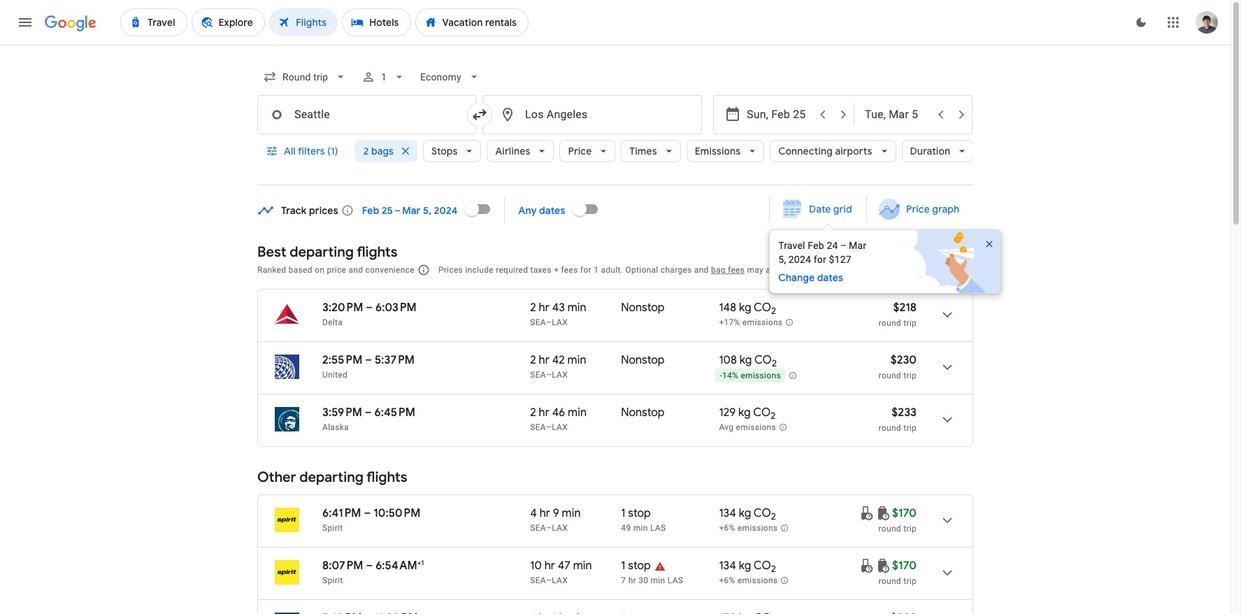 Task type: locate. For each thing, give the bounding box(es) containing it.
Arrival time: 6:03 PM. text field
[[376, 301, 417, 315]]

co for $233
[[753, 406, 771, 420]]

round
[[879, 318, 901, 328], [879, 371, 901, 380], [879, 423, 901, 433], [879, 524, 901, 534], [879, 576, 901, 586]]

2024 down travel
[[789, 254, 811, 265]]

1 vertical spatial round trip
[[879, 576, 917, 586]]

learn more about tracked prices image
[[341, 204, 354, 216]]

0 horizontal spatial fees
[[561, 265, 578, 275]]

las for stop
[[650, 523, 666, 533]]

1 nonstop flight. element from the top
[[621, 301, 665, 317]]

assistance
[[835, 265, 878, 275]]

1 inside 1 stop flight. element
[[621, 559, 626, 573]]

by:
[[937, 263, 951, 276]]

emissions button
[[687, 134, 765, 168]]

las inside layover (1 of 1) is a 7 hr 30 min overnight layover at harry reid international airport in las vegas. "element"
[[668, 576, 683, 585]]

1 vertical spatial 1 stop flight. element
[[621, 559, 651, 575]]

hr inside 2 hr 46 min sea – lax
[[539, 406, 550, 420]]

sea down total duration 2 hr 46 min. 'element'
[[530, 422, 546, 432]]

min inside 1 stop 49 min las
[[633, 523, 648, 533]]

co
[[754, 301, 771, 315], [755, 353, 772, 367], [753, 406, 771, 420], [754, 506, 771, 520], [754, 559, 771, 573]]

2 sea from the top
[[530, 370, 546, 380]]

1 vertical spatial las
[[668, 576, 683, 585]]

lax for 46
[[552, 422, 568, 432]]

round inside $233 round trip
[[879, 423, 901, 433]]

spirit down 6:41 pm text box on the left bottom of page
[[322, 523, 343, 533]]

fees right taxes in the top left of the page
[[561, 265, 578, 275]]

+ down arrival time: 10:50 pm. text field
[[417, 558, 421, 567]]

1 inside 1 "popup button"
[[381, 71, 387, 83]]

2 bags
[[364, 145, 394, 157]]

1 vertical spatial +6%
[[719, 576, 736, 586]]

co for $230
[[755, 353, 772, 367]]

2 round trip from the top
[[879, 576, 917, 586]]

1 round trip from the top
[[879, 524, 917, 534]]

– inside 3:59 pm – 6:45 pm alaska
[[365, 406, 372, 420]]

1 horizontal spatial price
[[906, 203, 930, 215]]

134 kg co 2 for 10 hr 47 min
[[719, 559, 776, 575]]

2 nonstop from the top
[[621, 353, 665, 367]]

sea down "4"
[[530, 523, 546, 533]]

for up change dates button
[[814, 254, 827, 265]]

0 vertical spatial las
[[650, 523, 666, 533]]

203 US dollars text field
[[891, 611, 917, 614]]

1 134 from the top
[[719, 506, 736, 520]]

170 US dollars text field
[[893, 506, 917, 520], [893, 559, 917, 573]]

hr inside 2 hr 43 min sea – lax
[[539, 301, 550, 315]]

round down $218 text field
[[879, 318, 901, 328]]

– inside 2 hr 42 min sea – lax
[[546, 370, 552, 380]]

134 kg co 2 for 4 hr 9 min
[[719, 506, 776, 523]]

2 vertical spatial 1 stop flight. element
[[621, 611, 651, 614]]

hr inside 2 hr 42 min sea – lax
[[539, 353, 550, 367]]

kg inside 108 kg co 2
[[740, 353, 752, 367]]

1 $170 from the top
[[893, 506, 917, 520]]

lax for 42
[[552, 370, 568, 380]]

1 button
[[356, 60, 412, 94]]

1 horizontal spatial las
[[668, 576, 683, 585]]

1 inside 8:07 pm – 6:54 am + 1
[[421, 558, 424, 567]]

2 and from the left
[[694, 265, 709, 275]]

1 horizontal spatial 2024
[[789, 254, 811, 265]]

3:59 pm – 6:45 pm alaska
[[322, 406, 415, 432]]

1 horizontal spatial 5,
[[779, 254, 786, 265]]

min right 47
[[573, 559, 592, 573]]

2 trip from the top
[[904, 371, 917, 380]]

0 vertical spatial +6% emissions
[[719, 523, 778, 533]]

170 us dollars text field right this price may not include overhead bin access icon
[[893, 559, 917, 573]]

1 stop
[[621, 559, 651, 573]]

0 horizontal spatial las
[[650, 523, 666, 533]]

date grid button
[[773, 197, 864, 222]]

3 trip from the top
[[904, 423, 917, 433]]

1 horizontal spatial and
[[694, 265, 709, 275]]

0 vertical spatial 134
[[719, 506, 736, 520]]

nonstop flight. element
[[621, 301, 665, 317], [621, 353, 665, 369], [621, 406, 665, 422]]

lax inside 4 hr 9 min sea – lax
[[552, 523, 568, 533]]

for
[[814, 254, 827, 265], [580, 265, 592, 275]]

co inside 148 kg co 2
[[754, 301, 771, 315]]

round for $218
[[879, 318, 901, 328]]

trip inside $233 round trip
[[904, 423, 917, 433]]

1 vertical spatial spirit
[[322, 576, 343, 585]]

47
[[558, 559, 571, 573]]

all
[[284, 145, 296, 157]]

trip down $218 text field
[[904, 318, 917, 328]]

2 hr 42 min sea – lax
[[530, 353, 586, 380]]

lax inside 2 hr 42 min sea – lax
[[552, 370, 568, 380]]

Departure time: 3:20 PM. text field
[[322, 301, 363, 315]]

min for 4 hr 9 min
[[562, 506, 581, 520]]

6:54 am
[[376, 559, 417, 573]]

8:07 pm – 6:54 am + 1
[[322, 558, 424, 573]]

stops button
[[423, 134, 482, 168]]

1 vertical spatial 134 kg co 2
[[719, 559, 776, 575]]

134
[[719, 506, 736, 520], [719, 559, 736, 573]]

– right 3:20 pm text box
[[366, 301, 373, 315]]

las inside 1 stop 49 min las
[[650, 523, 666, 533]]

2 inside 148 kg co 2
[[771, 305, 776, 317]]

0 vertical spatial 1 stop flight. element
[[621, 506, 651, 522]]

4 lax from the top
[[552, 523, 568, 533]]

flight details. leaves seattle-tacoma international airport at 3:20 pm on sunday, february 25 and arrives at los angeles international airport at 6:03 pm on sunday, february 25. image
[[931, 298, 964, 332]]

$170 for 4 hr 9 min
[[893, 506, 917, 520]]

kg inside 129 kg co 2
[[739, 406, 751, 420]]

1 vertical spatial +
[[417, 558, 421, 567]]

required
[[496, 265, 528, 275]]

prices include required taxes + fees for 1 adult. optional charges and bag fees may apply. passenger assistance
[[438, 265, 878, 275]]

2 inside 2 hr 46 min sea – lax
[[530, 406, 536, 420]]

min inside 2 hr 42 min sea – lax
[[568, 353, 586, 367]]

lax inside 2 hr 46 min sea – lax
[[552, 422, 568, 432]]

lax for 43
[[552, 318, 568, 327]]

1 vertical spatial nonstop flight. element
[[621, 353, 665, 369]]

find the best price region
[[257, 192, 1016, 294]]

trip up 203 us dollars text box
[[904, 576, 917, 586]]

5 trip from the top
[[904, 576, 917, 586]]

1 vertical spatial feb
[[808, 240, 824, 251]]

feb inside feb 24 – mar 5, 2024
[[808, 240, 824, 251]]

– down total duration 2 hr 46 min. 'element'
[[546, 422, 552, 432]]

price
[[568, 145, 592, 157], [906, 203, 930, 215]]

min right 46
[[568, 406, 587, 420]]

feb 25 – mar 5, 2024
[[362, 204, 458, 216]]

– inside 2 hr 46 min sea – lax
[[546, 422, 552, 432]]

– right departure time: 3:59 pm. text field
[[365, 406, 372, 420]]

hr for 43
[[539, 301, 550, 315]]

min inside 4 hr 9 min sea – lax
[[562, 506, 581, 520]]

1 vertical spatial 134
[[719, 559, 736, 573]]

– right 8:07 pm
[[366, 559, 373, 573]]

kg
[[739, 301, 752, 315], [740, 353, 752, 367], [739, 406, 751, 420], [739, 506, 751, 520], [739, 559, 751, 573]]

– down total duration 4 hr 9 min. element
[[546, 523, 552, 533]]

0 vertical spatial $170
[[893, 506, 917, 520]]

close image
[[984, 238, 995, 250]]

1 horizontal spatial dates
[[817, 271, 844, 284]]

min inside 2 hr 43 min sea – lax
[[568, 301, 587, 315]]

lax inside the 10 hr 47 min sea – lax
[[552, 576, 568, 585]]

0 vertical spatial spirit
[[322, 523, 343, 533]]

stop for 1 stop 49 min las
[[628, 506, 651, 520]]

this price may not include overhead bin access image
[[859, 557, 876, 574]]

min right "43"
[[568, 301, 587, 315]]

leaves seattle-tacoma international airport at 6:41 pm on sunday, february 25 and arrives at los angeles international airport at 10:50 pm on sunday, february 25. element
[[322, 506, 421, 520]]

trip down $233
[[904, 423, 917, 433]]

lax inside 2 hr 43 min sea – lax
[[552, 318, 568, 327]]

2 +6% from the top
[[719, 576, 736, 586]]

hr left "43"
[[539, 301, 550, 315]]

sea
[[530, 318, 546, 327], [530, 370, 546, 380], [530, 422, 546, 432], [530, 523, 546, 533], [530, 576, 546, 585]]

round down this price may not include checked bags icon
[[879, 576, 901, 586]]

0 vertical spatial 170 us dollars text field
[[893, 506, 917, 520]]

134 kg co 2
[[719, 506, 776, 523], [719, 559, 776, 575]]

any
[[519, 204, 537, 216]]

hr inside "element"
[[629, 576, 636, 585]]

kg inside 148 kg co 2
[[739, 301, 752, 315]]

170 us dollars text field right this price may not include overhead bin access image
[[893, 506, 917, 520]]

sea inside 4 hr 9 min sea – lax
[[530, 523, 546, 533]]

departing for best
[[290, 243, 354, 261]]

0 horizontal spatial and
[[349, 265, 363, 275]]

Departure time: 6:41 PM. text field
[[322, 506, 361, 520]]

trip for $218
[[904, 318, 917, 328]]

connecting airports
[[779, 145, 873, 157]]

0 vertical spatial 2024
[[434, 204, 458, 216]]

5, right 25 – mar
[[423, 204, 432, 216]]

1 vertical spatial $170
[[893, 559, 917, 573]]

fees right bag
[[728, 265, 745, 275]]

Return text field
[[865, 96, 930, 134]]

1 134 kg co 2 from the top
[[719, 506, 776, 523]]

graph
[[932, 203, 960, 215]]

include
[[465, 265, 494, 275]]

stop up 49
[[628, 506, 651, 520]]

and right "price"
[[349, 265, 363, 275]]

1 stop flight. element up 30
[[621, 559, 651, 575]]

airlines
[[495, 145, 530, 157]]

none search field containing all filters (1)
[[257, 60, 974, 185]]

flights
[[357, 243, 398, 261], [367, 469, 407, 486]]

times button
[[621, 134, 681, 168]]

2024 right 25 – mar
[[434, 204, 458, 216]]

1 horizontal spatial fees
[[728, 265, 745, 275]]

1 +6% emissions from the top
[[719, 523, 778, 533]]

flight details. leaves seattle-tacoma international airport at 3:59 pm on sunday, february 25 and arrives at los angeles international airport at 6:45 pm on sunday, february 25. image
[[931, 403, 964, 436]]

0 vertical spatial nonstop flight. element
[[621, 301, 665, 317]]

Arrival time: 10:50 PM. text field
[[374, 506, 421, 520]]

total duration 2 hr 42 min. element
[[530, 353, 621, 369]]

0 horizontal spatial 2024
[[434, 204, 458, 216]]

min right 30
[[651, 576, 665, 585]]

hr for 46
[[539, 406, 550, 420]]

$170 right this price may not include overhead bin access icon
[[893, 559, 917, 573]]

kg for $233
[[739, 406, 751, 420]]

$230
[[891, 353, 917, 367]]

round trip down this price may not include checked bags icon
[[879, 576, 917, 586]]

2 inside 2 hr 43 min sea – lax
[[530, 301, 536, 315]]

min for 1 stop
[[633, 523, 648, 533]]

5 lax from the top
[[552, 576, 568, 585]]

5, inside feb 24 – mar 5, 2024
[[779, 254, 786, 265]]

0 vertical spatial departing
[[290, 243, 354, 261]]

0 horizontal spatial price
[[568, 145, 592, 157]]

for inside the for $127 change dates
[[814, 254, 827, 265]]

this price may not include checked bags image
[[876, 557, 893, 574]]

stop for 1 stop
[[628, 559, 651, 573]]

round inside $218 round trip
[[879, 318, 901, 328]]

1 vertical spatial dates
[[817, 271, 844, 284]]

0 vertical spatial price
[[568, 145, 592, 157]]

sea inside the 10 hr 47 min sea – lax
[[530, 576, 546, 585]]

main content
[[257, 192, 1016, 614]]

2 +6% emissions from the top
[[719, 576, 778, 586]]

feb right learn more about tracked prices icon on the left top of page
[[362, 204, 379, 216]]

4 round from the top
[[879, 524, 901, 534]]

1 spirit from the top
[[322, 523, 343, 533]]

sea inside 2 hr 46 min sea – lax
[[530, 422, 546, 432]]

– down total duration 2 hr 42 min. element
[[546, 370, 552, 380]]

1 trip from the top
[[904, 318, 917, 328]]

emissions for 4 hr 9 min
[[738, 523, 778, 533]]

1 vertical spatial 2024
[[789, 254, 811, 265]]

0 vertical spatial +
[[554, 265, 559, 275]]

total duration 2 hr 46 min. element
[[530, 406, 621, 422]]

2 134 from the top
[[719, 559, 736, 573]]

2 inside 129 kg co 2
[[771, 410, 776, 422]]

layover (1 of 1) is a 7 hr 30 min overnight layover at harry reid international airport in las vegas. element
[[621, 575, 712, 586]]

sea inside 2 hr 42 min sea – lax
[[530, 370, 546, 380]]

travel
[[779, 240, 808, 251]]

hr right 7 at the right bottom of the page
[[629, 576, 636, 585]]

– inside 3:20 pm – 6:03 pm delta
[[366, 301, 373, 315]]

1 170 us dollars text field from the top
[[893, 506, 917, 520]]

1 vertical spatial flights
[[367, 469, 407, 486]]

$170 right this price may not include overhead bin access image
[[893, 506, 917, 520]]

– left 5:37 pm text field
[[365, 353, 372, 367]]

hr left the 9
[[540, 506, 550, 520]]

this price may not include checked bags image
[[876, 505, 893, 521]]

total duration 2 hr 43 min. element
[[530, 301, 621, 317]]

5 sea from the top
[[530, 576, 546, 585]]

trip left flight details. leaves seattle-tacoma international airport at 6:41 pm on sunday, february 25 and arrives at los angeles international airport at 10:50 pm on sunday, february 25. image at the bottom right of the page
[[904, 524, 917, 534]]

233 US dollars text field
[[892, 406, 917, 420]]

2024 for feb 24 – mar 5, 2024
[[789, 254, 811, 265]]

lax down 46
[[552, 422, 568, 432]]

round down $233
[[879, 423, 901, 433]]

2 round from the top
[[879, 371, 901, 380]]

1 +6% from the top
[[719, 523, 736, 533]]

1 vertical spatial stop
[[628, 559, 651, 573]]

5, down travel
[[779, 254, 786, 265]]

hr left "42"
[[539, 353, 550, 367]]

None text field
[[257, 95, 477, 134], [483, 95, 702, 134], [257, 95, 477, 134], [483, 95, 702, 134]]

148
[[719, 301, 737, 315]]

Arrival time: 5:37 PM. text field
[[375, 353, 415, 367]]

price for price
[[568, 145, 592, 157]]

2:55 pm
[[322, 353, 363, 367]]

flights up arrival time: 10:50 pm. text field
[[367, 469, 407, 486]]

hr left 46
[[539, 406, 550, 420]]

0 vertical spatial 5,
[[423, 204, 432, 216]]

2 170 us dollars text field from the top
[[893, 559, 917, 573]]

times
[[630, 145, 657, 157]]

kg for $218
[[739, 301, 752, 315]]

alaska
[[322, 422, 349, 432]]

2024 inside feb 24 – mar 5, 2024
[[789, 254, 811, 265]]

hr for 9
[[540, 506, 550, 520]]

0 vertical spatial feb
[[362, 204, 379, 216]]

2 vertical spatial nonstop
[[621, 406, 665, 420]]

0 horizontal spatial dates
[[539, 204, 566, 216]]

42
[[552, 353, 565, 367]]

departing up 6:41 pm text box on the left bottom of page
[[300, 469, 364, 486]]

0 vertical spatial stop
[[628, 506, 651, 520]]

price
[[327, 265, 346, 275]]

2 lax from the top
[[552, 370, 568, 380]]

dates down $127 on the top right of the page
[[817, 271, 844, 284]]

las right 30
[[668, 576, 683, 585]]

1 vertical spatial nonstop
[[621, 353, 665, 367]]

1 horizontal spatial for
[[814, 254, 827, 265]]

2 $170 from the top
[[893, 559, 917, 573]]

price inside button
[[906, 203, 930, 215]]

lax for 47
[[552, 576, 568, 585]]

5,
[[423, 204, 432, 216], [779, 254, 786, 265]]

2 inside popup button
[[364, 145, 369, 157]]

united
[[322, 370, 348, 380]]

stop up 30
[[628, 559, 651, 573]]

leaves seattle-tacoma international airport at 2:55 pm on sunday, february 25 and arrives at los angeles international airport at 5:37 pm on sunday, february 25. element
[[322, 353, 415, 367]]

trip down 230 us dollars text field
[[904, 371, 917, 380]]

3 nonstop flight. element from the top
[[621, 406, 665, 422]]

0 vertical spatial nonstop
[[621, 301, 665, 315]]

+17% emissions
[[719, 318, 783, 327]]

1 horizontal spatial feb
[[808, 240, 824, 251]]

min inside 2 hr 46 min sea – lax
[[568, 406, 587, 420]]

kg for $230
[[740, 353, 752, 367]]

stop inside 1 stop 49 min las
[[628, 506, 651, 520]]

None field
[[257, 64, 353, 90], [415, 64, 487, 90], [257, 64, 353, 90], [415, 64, 487, 90]]

grid
[[834, 203, 852, 215]]

for left adult. at top
[[580, 265, 592, 275]]

Departure time: 8:07 PM. text field
[[322, 559, 363, 573]]

emissions
[[695, 145, 741, 157]]

2 stop from the top
[[628, 559, 651, 573]]

1 sea from the top
[[530, 318, 546, 327]]

1 stop flight. element down 30
[[621, 611, 651, 614]]

leaves seattle-tacoma international airport at 5:10 pm on sunday, february 25 and arrives at los angeles international airport at 11:20 pm on sunday, february 25. element
[[322, 611, 418, 614]]

1 vertical spatial 5,
[[779, 254, 786, 265]]

las for hr
[[668, 576, 683, 585]]

0 vertical spatial 134 kg co 2
[[719, 506, 776, 523]]

flight details. leaves seattle-tacoma international airport at 6:41 pm on sunday, february 25 and arrives at los angeles international airport at 10:50 pm on sunday, february 25. image
[[931, 504, 964, 537]]

1 nonstop from the top
[[621, 301, 665, 315]]

hr for 42
[[539, 353, 550, 367]]

134 for 10 hr 47 min
[[719, 559, 736, 573]]

1 stop from the top
[[628, 506, 651, 520]]

lax down the 9
[[552, 523, 568, 533]]

1 vertical spatial departing
[[300, 469, 364, 486]]

+ inside 8:07 pm – 6:54 am + 1
[[417, 558, 421, 567]]

1 inside 1 stop 49 min las
[[621, 506, 626, 520]]

round inside $230 round trip
[[879, 371, 901, 380]]

+6% emissions for 4 hr 9 min
[[719, 523, 778, 533]]

3 sea from the top
[[530, 422, 546, 432]]

total duration 4 hr 9 min. element
[[530, 506, 621, 522]]

min right 49
[[633, 523, 648, 533]]

lax down "42"
[[552, 370, 568, 380]]

$170
[[893, 506, 917, 520], [893, 559, 917, 573]]

0 horizontal spatial +
[[417, 558, 421, 567]]

1 stop flight. element up 49
[[621, 506, 651, 522]]

0 horizontal spatial 5,
[[423, 204, 432, 216]]

Arrival time: 6:54 AM on  Monday, February 26. text field
[[376, 558, 424, 573]]

las right 49
[[650, 523, 666, 533]]

hr for 30
[[629, 576, 636, 585]]

round down $230
[[879, 371, 901, 380]]

– right 6:41 pm
[[364, 506, 371, 520]]

0 vertical spatial round trip
[[879, 524, 917, 534]]

leaves seattle-tacoma international airport at 3:20 pm on sunday, february 25 and arrives at los angeles international airport at 6:03 pm on sunday, february 25. element
[[322, 301, 417, 315]]

sort
[[915, 263, 935, 276]]

date grid
[[809, 203, 852, 215]]

2 134 kg co 2 from the top
[[719, 559, 776, 575]]

apply.
[[766, 265, 789, 275]]

– down total duration 2 hr 43 min. element
[[546, 318, 552, 327]]

sea down total duration 2 hr 43 min. element
[[530, 318, 546, 327]]

2 hr 43 min sea – lax
[[530, 301, 587, 327]]

sea for 2 hr 43 min
[[530, 318, 546, 327]]

learn more about ranking image
[[417, 264, 430, 276]]

+6% emissions
[[719, 523, 778, 533], [719, 576, 778, 586]]

departing for other
[[300, 469, 364, 486]]

spirit down 8:07 pm
[[322, 576, 343, 585]]

sea down 10
[[530, 576, 546, 585]]

round trip down this price may not include checked bags image
[[879, 524, 917, 534]]

– inside 2 hr 43 min sea – lax
[[546, 318, 552, 327]]

flight details. leaves seattle-tacoma international airport at 8:07 pm on sunday, february 25 and arrives at los angeles international airport at 6:54 am on monday, february 26. image
[[931, 556, 964, 590]]

2 inside 2 hr 42 min sea – lax
[[530, 353, 536, 367]]

– inside the 6:41 pm – 10:50 pm spirit
[[364, 506, 371, 520]]

sea down total duration 2 hr 42 min. element
[[530, 370, 546, 380]]

None search field
[[257, 60, 974, 185]]

nonstop flight. element for 2 hr 46 min
[[621, 406, 665, 422]]

1 vertical spatial price
[[906, 203, 930, 215]]

218 US dollars text field
[[894, 301, 917, 315]]

$218
[[894, 301, 917, 315]]

min right "42"
[[568, 353, 586, 367]]

dates
[[539, 204, 566, 216], [817, 271, 844, 284]]

+6% emissions for 10 hr 47 min
[[719, 576, 778, 586]]

min right the 9
[[562, 506, 581, 520]]

emissions for 2 hr 46 min
[[736, 423, 776, 432]]

round down this price may not include checked bags image
[[879, 524, 901, 534]]

2
[[364, 145, 369, 157], [530, 301, 536, 315], [771, 305, 776, 317], [530, 353, 536, 367], [772, 358, 777, 369], [530, 406, 536, 420], [771, 410, 776, 422], [771, 511, 776, 523], [771, 563, 776, 575]]

129 kg co 2
[[719, 406, 776, 422]]

nonstop
[[621, 301, 665, 315], [621, 353, 665, 367], [621, 406, 665, 420]]

taxes
[[531, 265, 552, 275]]

round trip for 4 hr 9 min
[[879, 524, 917, 534]]

+6% right layover (1 of 1) is a 7 hr 30 min overnight layover at harry reid international airport in las vegas. "element"
[[719, 576, 736, 586]]

nonstop for 2 hr 42 min
[[621, 353, 665, 367]]

– inside the 10 hr 47 min sea – lax
[[546, 576, 552, 585]]

hr inside 4 hr 9 min sea – lax
[[540, 506, 550, 520]]

trip inside $230 round trip
[[904, 371, 917, 380]]

3 round from the top
[[879, 423, 901, 433]]

0 horizontal spatial feb
[[362, 204, 379, 216]]

dates right 'any'
[[539, 204, 566, 216]]

swap origin and destination. image
[[471, 106, 488, 123]]

min inside the 10 hr 47 min sea – lax
[[573, 559, 592, 573]]

feb up the for $127 change dates
[[808, 240, 824, 251]]

best departing flights
[[257, 243, 398, 261]]

lax
[[552, 318, 568, 327], [552, 370, 568, 380], [552, 422, 568, 432], [552, 523, 568, 533], [552, 576, 568, 585]]

min inside layover (1 of 1) is a 7 hr 30 min overnight layover at harry reid international airport in las vegas. "element"
[[651, 576, 665, 585]]

5 round from the top
[[879, 576, 901, 586]]

trip inside $218 round trip
[[904, 318, 917, 328]]

passenger
[[791, 265, 833, 275]]

feb for 24 – mar
[[808, 240, 824, 251]]

4 sea from the top
[[530, 523, 546, 533]]

+6% right layover (1 of 1) is a 49 min layover at harry reid international airport in las vegas. element
[[719, 523, 736, 533]]

co inside 108 kg co 2
[[755, 353, 772, 367]]

2 nonstop flight. element from the top
[[621, 353, 665, 369]]

5, for feb 25 – mar 5, 2024
[[423, 204, 432, 216]]

$230 round trip
[[879, 353, 917, 380]]

1 vertical spatial +6% emissions
[[719, 576, 778, 586]]

price left graph
[[906, 203, 930, 215]]

0 vertical spatial +6%
[[719, 523, 736, 533]]

10
[[530, 559, 542, 573]]

co for $218
[[754, 301, 771, 315]]

3 1 stop flight. element from the top
[[621, 611, 651, 614]]

1 vertical spatial 170 us dollars text field
[[893, 559, 917, 573]]

$218 round trip
[[879, 301, 917, 328]]

price right 'airlines' popup button
[[568, 145, 592, 157]]

2 spirit from the top
[[322, 576, 343, 585]]

1 lax from the top
[[552, 318, 568, 327]]

$170 for 10 hr 47 min
[[893, 559, 917, 573]]

duration
[[910, 145, 951, 157]]

departing up on
[[290, 243, 354, 261]]

2 1 stop flight. element from the top
[[621, 559, 651, 575]]

any dates
[[519, 204, 566, 216]]

and left bag
[[694, 265, 709, 275]]

price inside popup button
[[568, 145, 592, 157]]

flights up "convenience"
[[357, 243, 398, 261]]

lax down "43"
[[552, 318, 568, 327]]

hr right 10
[[545, 559, 555, 573]]

3 lax from the top
[[552, 422, 568, 432]]

1 horizontal spatial +
[[554, 265, 559, 275]]

bags
[[371, 145, 394, 157]]

1 for 1 stop 49 min las
[[621, 506, 626, 520]]

2 vertical spatial nonstop flight. element
[[621, 406, 665, 422]]

stop
[[628, 506, 651, 520], [628, 559, 651, 573]]

1 round from the top
[[879, 318, 901, 328]]

nonstop for 2 hr 46 min
[[621, 406, 665, 420]]

3:20 pm – 6:03 pm delta
[[322, 301, 417, 327]]

lax down 47
[[552, 576, 568, 585]]

co inside 129 kg co 2
[[753, 406, 771, 420]]

sea inside 2 hr 43 min sea – lax
[[530, 318, 546, 327]]

nonstop flight. element for 2 hr 42 min
[[621, 353, 665, 369]]

1 stop flight. element
[[621, 506, 651, 522], [621, 559, 651, 575], [621, 611, 651, 614]]

+ right taxes in the top left of the page
[[554, 265, 559, 275]]

based
[[289, 265, 312, 275]]

0 vertical spatial flights
[[357, 243, 398, 261]]

– down the total duration 10 hr 47 min. element
[[546, 576, 552, 585]]

24 – mar
[[827, 240, 867, 251]]

hr
[[539, 301, 550, 315], [539, 353, 550, 367], [539, 406, 550, 420], [540, 506, 550, 520], [545, 559, 555, 573], [629, 576, 636, 585]]

hr inside the 10 hr 47 min sea – lax
[[545, 559, 555, 573]]

3 nonstop from the top
[[621, 406, 665, 420]]

passenger assistance button
[[791, 265, 878, 275]]



Task type: describe. For each thing, give the bounding box(es) containing it.
4 trip from the top
[[904, 524, 917, 534]]

148 kg co 2
[[719, 301, 776, 317]]

0 horizontal spatial for
[[580, 265, 592, 275]]

all filters (1) button
[[257, 134, 350, 168]]

14%
[[722, 371, 739, 381]]

+6% for 10 hr 47 min
[[719, 576, 736, 586]]

9
[[553, 506, 559, 520]]

10:50 pm
[[374, 506, 421, 520]]

price graph button
[[870, 197, 971, 222]]

track prices
[[281, 204, 338, 216]]

Departure time: 5:10 PM. text field
[[322, 611, 362, 614]]

price button
[[560, 134, 616, 168]]

adult.
[[601, 265, 623, 275]]

bag
[[711, 265, 726, 275]]

trip for $230
[[904, 371, 917, 380]]

connecting
[[779, 145, 833, 157]]

change
[[779, 271, 815, 284]]

1 fees from the left
[[561, 265, 578, 275]]

avg
[[719, 423, 734, 432]]

duration button
[[902, 134, 974, 168]]

filters
[[298, 145, 325, 157]]

2 fees from the left
[[728, 265, 745, 275]]

108 kg co 2
[[719, 353, 777, 369]]

ranked
[[257, 265, 286, 275]]

30
[[639, 576, 649, 585]]

other
[[257, 469, 296, 486]]

Arrival time: 6:45 PM. text field
[[375, 406, 415, 420]]

nonstop flight. element for 2 hr 43 min
[[621, 301, 665, 317]]

3:20 pm
[[322, 301, 363, 315]]

flight details. leaves seattle-tacoma international airport at 2:55 pm on sunday, february 25 and arrives at los angeles international airport at 5:37 pm on sunday, february 25. image
[[931, 350, 964, 384]]

round for $230
[[879, 371, 901, 380]]

avg emissions
[[719, 423, 776, 432]]

main content containing best departing flights
[[257, 192, 1016, 614]]

dates inside the for $127 change dates
[[817, 271, 844, 284]]

total duration 10 hr 47 min. element
[[530, 559, 621, 575]]

-14% emissions
[[720, 371, 781, 381]]

2024 for feb 25 – mar 5, 2024
[[434, 204, 458, 216]]

price graph
[[906, 203, 960, 215]]

2 hr 46 min sea – lax
[[530, 406, 587, 432]]

flights for best departing flights
[[357, 243, 398, 261]]

track
[[281, 204, 307, 216]]

230 US dollars text field
[[891, 353, 917, 367]]

3:59 pm
[[322, 406, 362, 420]]

other departing flights
[[257, 469, 407, 486]]

+6% for 4 hr 9 min
[[719, 523, 736, 533]]

round trip for 10 hr 47 min
[[879, 576, 917, 586]]

sea for 10 hr 47 min
[[530, 576, 546, 585]]

prices
[[438, 265, 463, 275]]

change dates button
[[779, 271, 874, 285]]

emissions for 10 hr 47 min
[[738, 576, 778, 586]]

on
[[315, 265, 325, 275]]

stops
[[432, 145, 458, 157]]

2 inside 108 kg co 2
[[772, 358, 777, 369]]

1 and from the left
[[349, 265, 363, 275]]

prices
[[309, 204, 338, 216]]

total duration 6 hr 10 min. element
[[530, 611, 621, 614]]

5:37 pm
[[375, 353, 415, 367]]

1 stop 49 min las
[[621, 506, 666, 533]]

trip for $233
[[904, 423, 917, 433]]

6:41 pm
[[322, 506, 361, 520]]

feb 24 – mar 5, 2024
[[779, 240, 867, 265]]

lax for 9
[[552, 523, 568, 533]]

sort by:
[[915, 263, 951, 276]]

hr for 47
[[545, 559, 555, 573]]

min for 2 hr 46 min
[[568, 406, 587, 420]]

-
[[720, 371, 723, 381]]

bag fees button
[[711, 265, 745, 275]]

layover (1 of 1) is a 49 min layover at harry reid international airport in las vegas. element
[[621, 522, 712, 534]]

leaves seattle-tacoma international airport at 8:07 pm on sunday, february 25 and arrives at los angeles international airport at 6:54 am on monday, february 26. element
[[322, 558, 424, 573]]

$127
[[829, 254, 852, 265]]

– inside 8:07 pm – 6:54 am + 1
[[366, 559, 373, 573]]

Departure time: 3:59 PM. text field
[[322, 406, 362, 420]]

25 – mar
[[382, 204, 421, 216]]

ranked based on price and convenience
[[257, 265, 415, 275]]

0 vertical spatial dates
[[539, 204, 566, 216]]

$233 round trip
[[879, 406, 917, 433]]

charges
[[661, 265, 692, 275]]

Departure text field
[[747, 96, 811, 134]]

airlines button
[[487, 134, 554, 168]]

all filters (1)
[[284, 145, 338, 157]]

2:55 pm – 5:37 pm united
[[322, 353, 415, 380]]

5, for feb 24 – mar 5, 2024
[[779, 254, 786, 265]]

129
[[719, 406, 736, 420]]

loading results progress bar
[[0, 45, 1231, 48]]

7
[[621, 576, 626, 585]]

6:41 pm – 10:50 pm spirit
[[322, 506, 421, 533]]

date
[[809, 203, 831, 215]]

nonstop for 2 hr 43 min
[[621, 301, 665, 315]]

flights for other departing flights
[[367, 469, 407, 486]]

round for $233
[[879, 423, 901, 433]]

min for 2 hr 43 min
[[568, 301, 587, 315]]

sea for 4 hr 9 min
[[530, 523, 546, 533]]

46
[[552, 406, 565, 420]]

– inside 2:55 pm – 5:37 pm united
[[365, 353, 372, 367]]

sea for 2 hr 42 min
[[530, 370, 546, 380]]

min for 2 hr 42 min
[[568, 353, 586, 367]]

for $127 change dates
[[779, 254, 852, 284]]

price for price graph
[[906, 203, 930, 215]]

best
[[257, 243, 287, 261]]

optional
[[626, 265, 659, 275]]

170 us dollars text field for 10 hr 47 min
[[893, 559, 917, 573]]

134 for 4 hr 9 min
[[719, 506, 736, 520]]

1 for 1
[[381, 71, 387, 83]]

– inside 4 hr 9 min sea – lax
[[546, 523, 552, 533]]

leaves seattle-tacoma international airport at 3:59 pm on sunday, february 25 and arrives at los angeles international airport at 6:45 pm on sunday, february 25. element
[[322, 406, 415, 420]]

connecting airports button
[[770, 134, 896, 168]]

1 1 stop flight. element from the top
[[621, 506, 651, 522]]

sea for 2 hr 46 min
[[530, 422, 546, 432]]

min for 10 hr 47 min
[[573, 559, 592, 573]]

8:07 pm
[[322, 559, 363, 573]]

+17%
[[719, 318, 740, 327]]

$233
[[892, 406, 917, 420]]

emissions for 2 hr 43 min
[[743, 318, 783, 327]]

2 bags button
[[355, 134, 418, 168]]

7 hr 30 min las
[[621, 576, 683, 585]]

change appearance image
[[1125, 6, 1158, 39]]

1 for 1 stop
[[621, 559, 626, 573]]

sort by: button
[[909, 257, 974, 282]]

49
[[621, 523, 631, 533]]

4 hr 9 min sea – lax
[[530, 506, 581, 533]]

Arrival time: 11:20 PM. text field
[[374, 611, 418, 614]]

Departure time: 2:55 PM. text field
[[322, 353, 363, 367]]

convenience
[[365, 265, 415, 275]]

spirit inside the 6:41 pm – 10:50 pm spirit
[[322, 523, 343, 533]]

feb for 25 – mar
[[362, 204, 379, 216]]

main menu image
[[17, 14, 34, 31]]

(1)
[[327, 145, 338, 157]]

this price may not include overhead bin access image
[[859, 505, 876, 521]]

delta
[[322, 318, 343, 327]]

170 us dollars text field for 4 hr 9 min
[[893, 506, 917, 520]]

6:45 pm
[[375, 406, 415, 420]]

6:03 pm
[[376, 301, 417, 315]]



Task type: vqa. For each thing, say whether or not it's contained in the screenshot.
+17%
yes



